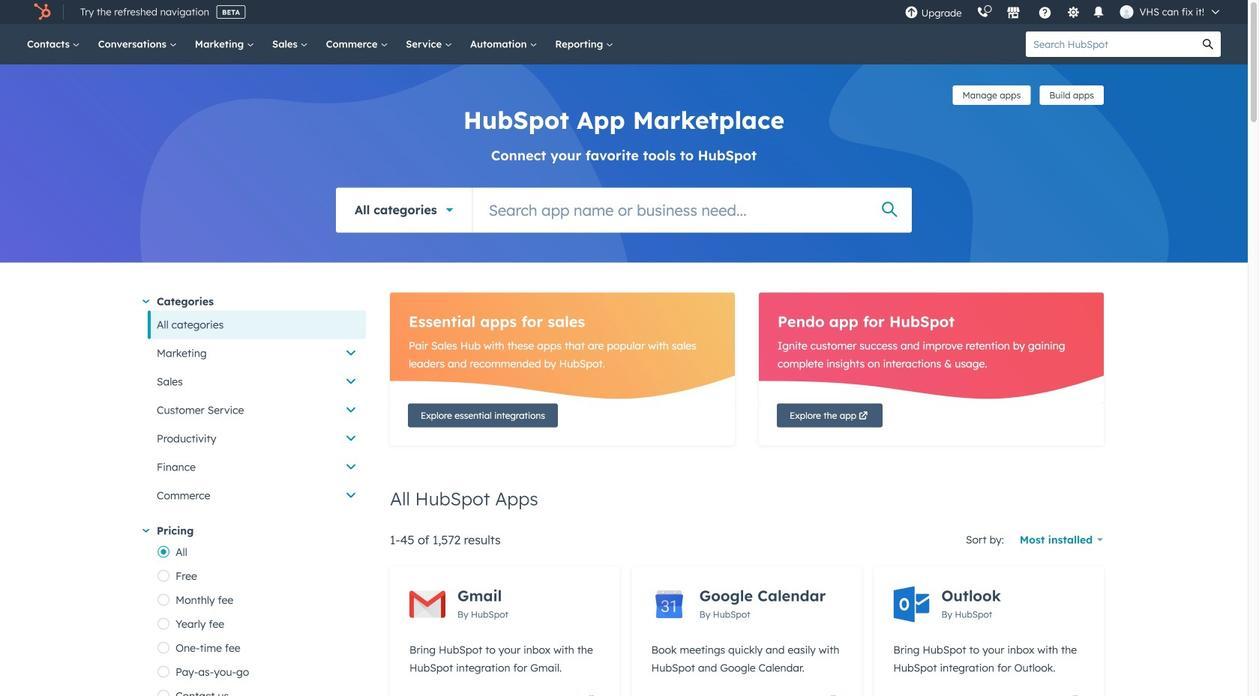 Task type: locate. For each thing, give the bounding box(es) containing it.
menu
[[897, 0, 1230, 24]]

1 caret image from the top
[[143, 300, 149, 304]]

1 vertical spatial caret image
[[143, 529, 149, 533]]

pricing group
[[157, 540, 366, 697]]

terry turtle image
[[1120, 5, 1134, 19]]

Search HubSpot search field
[[1026, 31, 1195, 57]]

Search app name or business need... search field
[[473, 188, 912, 233]]

caret image
[[143, 300, 149, 304], [143, 529, 149, 533]]

0 vertical spatial caret image
[[143, 300, 149, 304]]

2 caret image from the top
[[143, 529, 149, 533]]



Task type: vqa. For each thing, say whether or not it's contained in the screenshot.
Terry Turtle icon
yes



Task type: describe. For each thing, give the bounding box(es) containing it.
marketplaces image
[[1007, 7, 1020, 20]]



